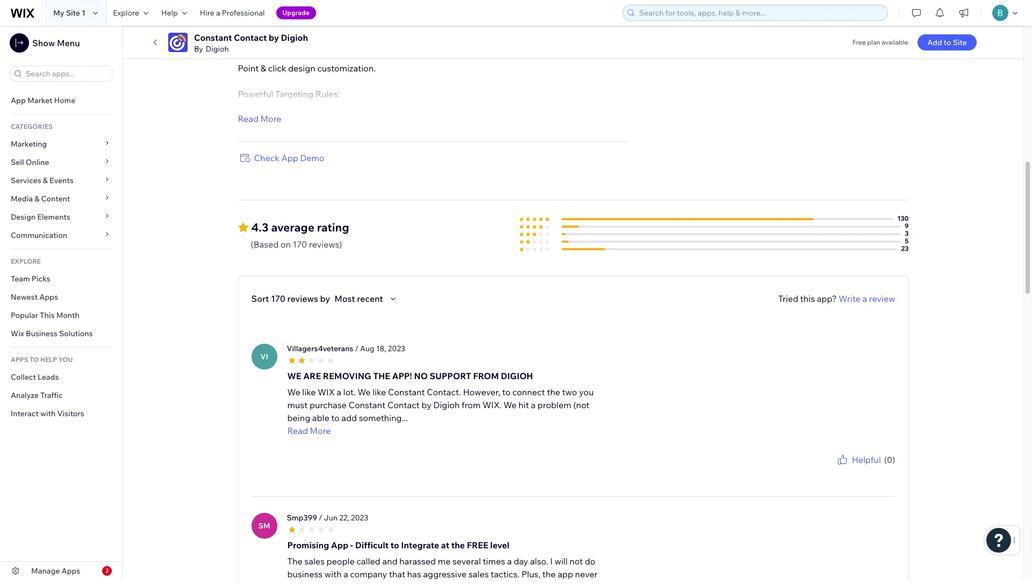 Task type: describe. For each thing, give the bounding box(es) containing it.
month
[[56, 311, 80, 321]]

0 vertical spatial digioh
[[281, 32, 308, 43]]

app market home
[[11, 96, 75, 105]]

by inside constant contact by digioh by digioh
[[269, 32, 279, 43]]

constant inside constant contact by digioh by digioh
[[194, 32, 232, 43]]

however,
[[463, 387, 501, 398]]

23
[[902, 245, 909, 253]]

0 horizontal spatial 170
[[271, 293, 286, 304]]

wix.
[[483, 400, 502, 411]]

sell
[[11, 158, 24, 167]]

(not
[[574, 400, 590, 411]]

1 vertical spatial the
[[452, 540, 465, 551]]

contact inside we are removing the app! no support from digioh we like wix a lot. we like constant contact. however, to connect the two you must purchase constant contact by digioh from wix. we hit a problem (not being able to add something... read more
[[388, 400, 420, 411]]

2 horizontal spatial constant
[[388, 387, 425, 398]]

add to site button
[[918, 34, 977, 51]]

by inside we are removing the app! no support from digioh we like wix a lot. we like constant contact. however, to connect the two you must purchase constant contact by digioh from wix. we hit a problem (not being able to add something... read more
[[422, 400, 432, 411]]

do
[[585, 557, 596, 567]]

also.
[[531, 557, 549, 567]]

2
[[106, 568, 109, 575]]

to left add
[[332, 413, 340, 424]]

digioh
[[501, 371, 533, 382]]

design
[[11, 212, 36, 222]]

harassed
[[400, 557, 436, 567]]

1
[[82, 8, 85, 18]]

newest apps
[[11, 293, 58, 302]]

my site 1
[[53, 8, 85, 18]]

1 horizontal spatial constant
[[349, 400, 386, 411]]

130
[[898, 214, 909, 222]]

analyze traffic
[[11, 391, 63, 401]]

you
[[58, 356, 73, 364]]

(0)
[[885, 455, 896, 466]]

22,
[[339, 514, 349, 523]]

Search apps... field
[[23, 66, 110, 81]]

read inside we are removing the app! no support from digioh we like wix a lot. we like constant contact. however, to connect the two you must purchase constant contact by digioh from wix. we hit a problem (not being able to add something... read more
[[288, 426, 308, 437]]

aggressive
[[423, 569, 467, 580]]

app!
[[392, 371, 412, 382]]

4.3 average rating
[[251, 220, 349, 234]]

removing
[[323, 371, 371, 382]]

apps for manage apps
[[62, 567, 80, 577]]

& for events
[[43, 176, 48, 186]]

add to site
[[928, 38, 968, 47]]

1 horizontal spatial read more button
[[288, 425, 610, 438]]

sort
[[251, 293, 269, 304]]

manage
[[31, 567, 60, 577]]

write
[[839, 293, 861, 304]]

reviews
[[287, 293, 318, 304]]

with inside promising app  - difficult to integrate at the free level the sales people called and harassed me several times a day also. i will not do business with a company that has aggressive sales tactics. plus, the app neve
[[325, 569, 342, 580]]

reviews)
[[309, 239, 342, 250]]

support
[[430, 371, 472, 382]]

me
[[438, 557, 451, 567]]

0 vertical spatial contact
[[712, 22, 740, 32]]

constant contact by digioh by digioh
[[194, 32, 308, 54]]

app?
[[817, 293, 837, 304]]

to inside button
[[944, 38, 952, 47]]

sort 170 reviews by
[[251, 293, 330, 304]]

able
[[312, 413, 330, 424]]

most
[[335, 293, 355, 304]]

0 horizontal spatial we
[[288, 387, 301, 398]]

hire a professional
[[200, 8, 265, 18]]

1 horizontal spatial you
[[830, 467, 841, 475]]

called
[[357, 557, 381, 567]]

1 horizontal spatial we
[[358, 387, 371, 398]]

tried this app? write a review
[[779, 293, 896, 304]]

categories
[[11, 123, 53, 131]]

not
[[570, 557, 583, 567]]

1 like from the left
[[302, 387, 316, 398]]

tried
[[779, 293, 799, 304]]

read inside button
[[238, 113, 259, 124]]

2 horizontal spatial we
[[504, 400, 517, 411]]

team picks
[[11, 274, 50, 284]]

0 vertical spatial sales
[[305, 557, 325, 567]]

interact
[[11, 409, 39, 419]]

support
[[763, 22, 791, 32]]

my
[[53, 8, 64, 18]]

interact with visitors link
[[0, 405, 123, 423]]

us
[[742, 22, 750, 32]]

4.3
[[251, 220, 269, 234]]

2 vertical spatial the
[[543, 569, 556, 580]]

popular this month link
[[0, 307, 123, 325]]

services & events
[[11, 176, 74, 186]]

hire a professional link
[[194, 0, 271, 26]]

smp399
[[287, 514, 317, 523]]

wix business solutions
[[11, 329, 93, 339]]

0 horizontal spatial digioh
[[206, 44, 229, 54]]

no
[[414, 371, 428, 382]]

add
[[342, 413, 357, 424]]

promising
[[288, 540, 329, 551]]

apps to help you
[[11, 356, 73, 364]]

contact us for support
[[712, 22, 791, 32]]

villagers4veterans
[[287, 344, 354, 354]]

a left day on the bottom of page
[[507, 557, 512, 567]]

& for content
[[35, 194, 39, 204]]

this
[[40, 311, 55, 321]]

will
[[555, 557, 568, 567]]

hire
[[200, 8, 215, 18]]

purchase
[[310, 400, 347, 411]]

has
[[408, 569, 421, 580]]

most recent button
[[335, 292, 399, 305]]

2023 for promising app  - difficult to integrate at the free level
[[351, 514, 369, 523]]

/ for promising app  - difficult to integrate at the free level
[[319, 514, 322, 523]]

newest apps link
[[0, 288, 123, 307]]

show
[[32, 38, 55, 48]]

communication link
[[0, 226, 123, 245]]

this
[[801, 293, 816, 304]]

app for check app demo
[[282, 153, 298, 163]]



Task type: locate. For each thing, give the bounding box(es) containing it.
the inside we are removing the app! no support from digioh we like wix a lot. we like constant contact. however, to connect the two you must purchase constant contact by digioh from wix. we hit a problem (not being able to add something... read more
[[547, 387, 561, 398]]

sales up business
[[305, 557, 325, 567]]

you up (not
[[579, 387, 594, 398]]

1 horizontal spatial app
[[282, 153, 298, 163]]

1 horizontal spatial site
[[954, 38, 968, 47]]

sidebar element
[[0, 26, 123, 581]]

by down upgrade button
[[269, 32, 279, 43]]

1 vertical spatial constant
[[388, 387, 425, 398]]

read down being
[[288, 426, 308, 437]]

interact with visitors
[[11, 409, 84, 419]]

apps right manage
[[62, 567, 80, 577]]

with down people
[[325, 569, 342, 580]]

2 vertical spatial app
[[331, 540, 349, 551]]

the down i at the right bottom of the page
[[543, 569, 556, 580]]

1 horizontal spatial with
[[325, 569, 342, 580]]

to right add
[[944, 38, 952, 47]]

/ for we are removing the app! no support from digioh
[[355, 344, 359, 354]]

elements
[[37, 212, 70, 222]]

for for your
[[843, 467, 851, 475]]

0 horizontal spatial &
[[35, 194, 39, 204]]

0 horizontal spatial for
[[752, 22, 762, 32]]

0 vertical spatial read more button
[[238, 112, 282, 125]]

day
[[514, 557, 529, 567]]

0 horizontal spatial /
[[319, 514, 322, 523]]

the right at
[[452, 540, 465, 551]]

0 vertical spatial constant
[[194, 32, 232, 43]]

for
[[752, 22, 762, 32], [843, 467, 851, 475]]

0 vertical spatial apps
[[39, 293, 58, 302]]

like down the
[[373, 387, 386, 398]]

constant up something...
[[349, 400, 386, 411]]

2 horizontal spatial app
[[331, 540, 349, 551]]

sell online link
[[0, 153, 123, 172]]

more up check
[[261, 113, 282, 124]]

digioh right by
[[206, 44, 229, 54]]

with down traffic on the bottom left
[[40, 409, 56, 419]]

1 horizontal spatial 2023
[[388, 344, 406, 354]]

app left market
[[11, 96, 26, 105]]

/ left aug
[[355, 344, 359, 354]]

site
[[66, 8, 80, 18], [954, 38, 968, 47]]

1 horizontal spatial &
[[43, 176, 48, 186]]

a right write
[[863, 293, 868, 304]]

site inside button
[[954, 38, 968, 47]]

media & content link
[[0, 190, 123, 208]]

app inside app market home link
[[11, 96, 26, 105]]

1 vertical spatial app
[[282, 153, 298, 163]]

the
[[288, 557, 303, 567]]

more inside we are removing the app! no support from digioh we like wix a lot. we like constant contact. however, to connect the two you must purchase constant contact by digioh from wix. we hit a problem (not being able to add something... read more
[[310, 426, 331, 437]]

digioh inside we are removing the app! no support from digioh we like wix a lot. we like constant contact. however, to connect the two you must purchase constant contact by digioh from wix. we hit a problem (not being able to add something... read more
[[434, 400, 460, 411]]

contact inside constant contact by digioh by digioh
[[234, 32, 267, 43]]

problem
[[538, 400, 572, 411]]

by down contact.
[[422, 400, 432, 411]]

2 vertical spatial contact
[[388, 400, 420, 411]]

1 vertical spatial apps
[[62, 567, 80, 577]]

0 vertical spatial more
[[261, 113, 282, 124]]

level
[[491, 540, 510, 551]]

services & events link
[[0, 172, 123, 190]]

0 horizontal spatial by
[[269, 32, 279, 43]]

2 like from the left
[[373, 387, 386, 398]]

more
[[261, 113, 282, 124], [310, 426, 331, 437]]

to
[[30, 356, 39, 364]]

aug
[[360, 344, 375, 354]]

0 vertical spatial 2023
[[388, 344, 406, 354]]

1 vertical spatial by
[[320, 293, 330, 304]]

0 vertical spatial site
[[66, 8, 80, 18]]

1 horizontal spatial apps
[[62, 567, 80, 577]]

a down people
[[344, 569, 348, 580]]

0 horizontal spatial contact
[[234, 32, 267, 43]]

constant up by
[[194, 32, 232, 43]]

we right the 'lot.'
[[358, 387, 371, 398]]

by
[[194, 44, 203, 54]]

apps for newest apps
[[39, 293, 58, 302]]

contact left us
[[712, 22, 740, 32]]

0 horizontal spatial more
[[261, 113, 282, 124]]

apps up this
[[39, 293, 58, 302]]

team picks link
[[0, 270, 123, 288]]

Search for tools, apps, help & more... field
[[636, 5, 885, 20]]

5
[[905, 237, 909, 245]]

app left "-"
[[331, 540, 349, 551]]

marketing link
[[0, 135, 123, 153]]

site right add
[[954, 38, 968, 47]]

analyze
[[11, 391, 39, 401]]

online
[[26, 158, 49, 167]]

read more button down from
[[288, 425, 610, 438]]

plan
[[868, 38, 881, 46]]

read more button up check
[[238, 112, 282, 125]]

2 horizontal spatial by
[[422, 400, 432, 411]]

picks
[[32, 274, 50, 284]]

0 vertical spatial &
[[43, 176, 48, 186]]

by left most
[[320, 293, 330, 304]]

2 horizontal spatial contact
[[712, 22, 740, 32]]

marketing
[[11, 139, 47, 149]]

0 horizontal spatial apps
[[39, 293, 58, 302]]

1 horizontal spatial more
[[310, 426, 331, 437]]

review
[[870, 293, 896, 304]]

1 vertical spatial site
[[954, 38, 968, 47]]

times
[[483, 557, 506, 567]]

the
[[547, 387, 561, 398], [452, 540, 465, 551], [543, 569, 556, 580]]

sales down several
[[469, 569, 489, 580]]

wix business solutions link
[[0, 325, 123, 343]]

help
[[40, 356, 57, 364]]

thank you for your feedback
[[811, 467, 896, 475]]

to up and
[[391, 540, 400, 551]]

0 vertical spatial the
[[547, 387, 561, 398]]

2 vertical spatial by
[[422, 400, 432, 411]]

a right hire
[[216, 8, 220, 18]]

we up must
[[288, 387, 301, 398]]

traffic
[[40, 391, 63, 401]]

0 vertical spatial read
[[238, 113, 259, 124]]

1 horizontal spatial sales
[[469, 569, 489, 580]]

sales
[[305, 557, 325, 567], [469, 569, 489, 580]]

to down digioh at the bottom of the page
[[503, 387, 511, 398]]

for right us
[[752, 22, 762, 32]]

must
[[288, 400, 308, 411]]

2 vertical spatial digioh
[[434, 400, 460, 411]]

popular
[[11, 311, 38, 321]]

1 horizontal spatial like
[[373, 387, 386, 398]]

2023 for we are removing the app! no support from digioh
[[388, 344, 406, 354]]

1 vertical spatial contact
[[234, 32, 267, 43]]

1 horizontal spatial digioh
[[281, 32, 308, 43]]

helpful button
[[836, 454, 882, 467]]

0 vertical spatial you
[[579, 387, 594, 398]]

more inside button
[[261, 113, 282, 124]]

1 horizontal spatial 170
[[293, 239, 307, 250]]

villagers4veterans / aug 18, 2023
[[287, 344, 406, 354]]

show menu button
[[10, 33, 80, 53]]

app inside "check app demo" link
[[282, 153, 298, 163]]

contact down professional
[[234, 32, 267, 43]]

0 vertical spatial 170
[[293, 239, 307, 250]]

feedback
[[868, 467, 896, 475]]

events
[[50, 176, 74, 186]]

manage apps
[[31, 567, 80, 577]]

a left the 'lot.'
[[337, 387, 342, 398]]

0 horizontal spatial constant
[[194, 32, 232, 43]]

app for promising app  - difficult to integrate at the free level the sales people called and harassed me several times a day also. i will not do business with a company that has aggressive sales tactics. plus, the app neve
[[331, 540, 349, 551]]

with inside sidebar element
[[40, 409, 56, 419]]

& right the media
[[35, 194, 39, 204]]

0 horizontal spatial read more button
[[238, 112, 282, 125]]

1 vertical spatial you
[[830, 467, 841, 475]]

market
[[27, 96, 52, 105]]

add
[[928, 38, 943, 47]]

0 horizontal spatial you
[[579, 387, 594, 398]]

& left events
[[43, 176, 48, 186]]

0 horizontal spatial 2023
[[351, 514, 369, 523]]

and
[[383, 557, 398, 567]]

1 horizontal spatial /
[[355, 344, 359, 354]]

read up check
[[238, 113, 259, 124]]

for for support
[[752, 22, 762, 32]]

free
[[467, 540, 489, 551]]

being
[[288, 413, 310, 424]]

read
[[238, 113, 259, 124], [288, 426, 308, 437]]

app inside promising app  - difficult to integrate at the free level the sales people called and harassed me several times a day also. i will not do business with a company that has aggressive sales tactics. plus, the app neve
[[331, 540, 349, 551]]

1 vertical spatial /
[[319, 514, 322, 523]]

18,
[[376, 344, 386, 354]]

design elements
[[11, 212, 70, 222]]

3
[[905, 229, 909, 238]]

newest
[[11, 293, 38, 302]]

to inside promising app  - difficult to integrate at the free level the sales people called and harassed me several times a day also. i will not do business with a company that has aggressive sales tactics. plus, the app neve
[[391, 540, 400, 551]]

app left demo
[[282, 153, 298, 163]]

0 horizontal spatial app
[[11, 96, 26, 105]]

tactics.
[[491, 569, 520, 580]]

1 vertical spatial read
[[288, 426, 308, 437]]

/ left jun
[[319, 514, 322, 523]]

we
[[288, 387, 301, 398], [358, 387, 371, 398], [504, 400, 517, 411]]

0 horizontal spatial read
[[238, 113, 259, 124]]

company
[[350, 569, 387, 580]]

wix
[[318, 387, 335, 398]]

content
[[41, 194, 70, 204]]

9
[[905, 222, 909, 230]]

1 vertical spatial read more button
[[288, 425, 610, 438]]

collect leads
[[11, 373, 59, 382]]

-
[[351, 540, 353, 551]]

we are removing the app! no support from digioh we like wix a lot. we like constant contact. however, to connect the two you must purchase constant contact by digioh from wix. we hit a problem (not being able to add something... read more
[[288, 371, 594, 437]]

average
[[271, 220, 315, 234]]

plus,
[[522, 569, 541, 580]]

the
[[373, 371, 390, 382]]

for left your
[[843, 467, 851, 475]]

& inside the media & content link
[[35, 194, 39, 204]]

check
[[254, 153, 280, 163]]

0 vertical spatial app
[[11, 96, 26, 105]]

0 horizontal spatial sales
[[305, 557, 325, 567]]

we left hit
[[504, 400, 517, 411]]

0 vertical spatial by
[[269, 32, 279, 43]]

analyze traffic link
[[0, 387, 123, 405]]

collect leads link
[[0, 368, 123, 387]]

are
[[303, 371, 321, 382]]

sm
[[258, 522, 270, 531]]

team
[[11, 274, 30, 284]]

1 vertical spatial digioh
[[206, 44, 229, 54]]

you right thank at the bottom of the page
[[830, 467, 841, 475]]

your
[[853, 467, 866, 475]]

business
[[26, 329, 57, 339]]

& inside the services & events link
[[43, 176, 48, 186]]

1 vertical spatial &
[[35, 194, 39, 204]]

vi
[[260, 352, 268, 362]]

0 vertical spatial /
[[355, 344, 359, 354]]

digioh down contact.
[[434, 400, 460, 411]]

2023 right '18,'
[[388, 344, 406, 354]]

2 horizontal spatial digioh
[[434, 400, 460, 411]]

1 vertical spatial more
[[310, 426, 331, 437]]

0 vertical spatial for
[[752, 22, 762, 32]]

you
[[579, 387, 594, 398], [830, 467, 841, 475]]

1 vertical spatial for
[[843, 467, 851, 475]]

site left 1
[[66, 8, 80, 18]]

1 vertical spatial with
[[325, 569, 342, 580]]

menu
[[57, 38, 80, 48]]

more down able at bottom
[[310, 426, 331, 437]]

contact up something...
[[388, 400, 420, 411]]

1 horizontal spatial read
[[288, 426, 308, 437]]

lot.
[[343, 387, 356, 398]]

several
[[453, 557, 481, 567]]

1 horizontal spatial for
[[843, 467, 851, 475]]

1 horizontal spatial contact
[[388, 400, 420, 411]]

1 vertical spatial 170
[[271, 293, 286, 304]]

a right hit
[[531, 400, 536, 411]]

read more
[[238, 113, 282, 124]]

170 right on
[[293, 239, 307, 250]]

1 horizontal spatial by
[[320, 293, 330, 304]]

0 horizontal spatial with
[[40, 409, 56, 419]]

1 vertical spatial sales
[[469, 569, 489, 580]]

digioh down upgrade button
[[281, 32, 308, 43]]

0 horizontal spatial like
[[302, 387, 316, 398]]

contact us for support link
[[699, 22, 791, 32]]

constant contact by digioh logo image
[[168, 33, 188, 52]]

constant down the app!
[[388, 387, 425, 398]]

communication
[[11, 231, 69, 240]]

you inside we are removing the app! no support from digioh we like wix a lot. we like constant contact. however, to connect the two you must purchase constant contact by digioh from wix. we hit a problem (not being able to add something... read more
[[579, 387, 594, 398]]

promising app  - difficult to integrate at the free level the sales people called and harassed me several times a day also. i will not do business with a company that has aggressive sales tactics. plus, the app neve
[[288, 540, 598, 581]]

2 vertical spatial constant
[[349, 400, 386, 411]]

services
[[11, 176, 41, 186]]

170 right the sort
[[271, 293, 286, 304]]

0 vertical spatial with
[[40, 409, 56, 419]]

the up problem
[[547, 387, 561, 398]]

0 horizontal spatial site
[[66, 8, 80, 18]]

1 vertical spatial 2023
[[351, 514, 369, 523]]

2023 right '22,'
[[351, 514, 369, 523]]

like down are
[[302, 387, 316, 398]]

professional
[[222, 8, 265, 18]]

upgrade button
[[276, 6, 316, 19]]



Task type: vqa. For each thing, say whether or not it's contained in the screenshot.
right Blog
no



